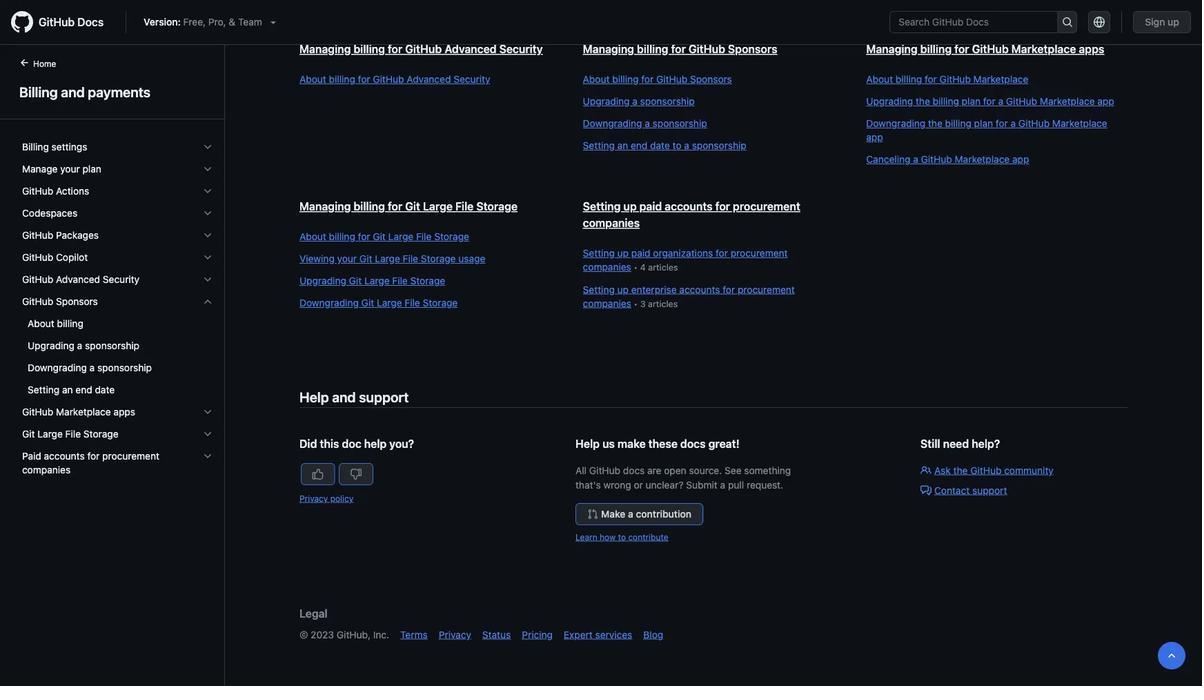Task type: locate. For each thing, give the bounding box(es) containing it.
blog link
[[644, 629, 664, 640]]

0 horizontal spatial date
[[95, 384, 115, 396]]

make
[[601, 509, 626, 520]]

app for downgrading the billing plan for a github marketplace app
[[867, 132, 884, 143]]

sponsors up about billing for github sponsors link
[[728, 42, 778, 56]]

file
[[456, 200, 474, 213], [416, 231, 432, 242], [403, 253, 418, 264], [392, 275, 408, 287], [405, 297, 420, 309], [65, 428, 81, 440]]

about billing for github sponsors link
[[583, 72, 839, 86]]

and for billing
[[61, 84, 85, 100]]

1 vertical spatial articles
[[648, 299, 678, 309]]

git up paid
[[22, 428, 35, 440]]

2 vertical spatial plan
[[83, 163, 101, 175]]

large inside about billing for git large file storage link
[[388, 231, 414, 242]]

github down upgrading the billing plan for a github marketplace app link
[[1019, 118, 1050, 129]]

up inside the setting up paid organizations for procurement companies
[[618, 248, 629, 259]]

procurement inside setting up enterprise accounts for procurement companies
[[738, 284, 795, 295]]

0 vertical spatial privacy
[[300, 494, 328, 503]]

0 horizontal spatial upgrading a sponsorship
[[28, 340, 140, 351]]

2 • from the top
[[634, 299, 638, 309]]

procurement inside setting up paid accounts for procurement companies
[[733, 200, 801, 213]]

©
[[300, 629, 308, 640]]

downgrading a sponsorship link for the setting an end date to a sponsorship link
[[583, 117, 839, 130]]

pricing
[[522, 629, 553, 640]]

plan up actions
[[83, 163, 101, 175]]

1 horizontal spatial security
[[454, 74, 491, 85]]

0 horizontal spatial downgrading a sponsorship
[[28, 362, 152, 374]]

0 vertical spatial upgrading a sponsorship link
[[583, 95, 839, 108]]

0 horizontal spatial security
[[103, 274, 140, 285]]

privacy right terms
[[439, 629, 472, 640]]

your down settings
[[60, 163, 80, 175]]

0 vertical spatial date
[[651, 140, 670, 151]]

paid inside setting up paid accounts for procurement companies
[[640, 200, 662, 213]]

articles right 4
[[649, 262, 678, 272]]

upgrading a sponsorship link inside github sponsors element
[[17, 335, 219, 357]]

pricing link
[[522, 629, 553, 640]]

an for setting an end date
[[62, 384, 73, 396]]

downgrading the billing plan for a github marketplace app
[[867, 118, 1108, 143]]

downgrading for the downgrading a sponsorship link associated with the setting an end date to a sponsorship link
[[583, 118, 643, 129]]

billing for about billing for github sponsors
[[613, 74, 639, 85]]

up
[[1168, 16, 1180, 28], [624, 200, 637, 213], [618, 248, 629, 259], [618, 284, 629, 295]]

1 vertical spatial an
[[62, 384, 73, 396]]

0 horizontal spatial docs
[[623, 465, 645, 476]]

billing for about billing
[[57, 318, 83, 329]]

sc 9kayk9 0 image for github advanced security
[[202, 274, 213, 285]]

up inside setting up paid accounts for procurement companies
[[624, 200, 637, 213]]

accounts down the setting up paid organizations for procurement companies
[[680, 284, 721, 295]]

home
[[33, 59, 56, 68]]

0 vertical spatial your
[[60, 163, 80, 175]]

github right canceling
[[921, 154, 953, 165]]

github up about billing for github sponsors link
[[689, 42, 726, 56]]

0 horizontal spatial help
[[300, 389, 329, 405]]

manage your plan
[[22, 163, 101, 175]]

github
[[39, 16, 75, 29], [405, 42, 442, 56], [689, 42, 726, 56], [973, 42, 1009, 56], [373, 74, 404, 85], [657, 74, 688, 85], [940, 74, 971, 85], [1007, 96, 1038, 107], [1019, 118, 1050, 129], [921, 154, 953, 165], [22, 185, 53, 197], [22, 230, 53, 241], [22, 252, 53, 263], [22, 274, 53, 285], [22, 296, 53, 307], [22, 406, 53, 418], [590, 465, 621, 476], [971, 465, 1002, 476]]

companies inside the paid accounts for procurement companies
[[22, 464, 71, 476]]

sc 9kayk9 0 image
[[202, 164, 213, 175], [202, 186, 213, 197], [202, 252, 213, 263], [202, 274, 213, 285], [202, 407, 213, 418], [202, 429, 213, 440]]

1 vertical spatial date
[[95, 384, 115, 396]]

setting inside the setting an end date to a sponsorship link
[[583, 140, 615, 151]]

1 vertical spatial paid
[[632, 248, 651, 259]]

0 vertical spatial advanced
[[445, 42, 497, 56]]

terms link
[[401, 629, 428, 640]]

2 vertical spatial app
[[1013, 154, 1030, 165]]

github down 'manage'
[[22, 185, 53, 197]]

1 github sponsors element from the top
[[11, 291, 224, 401]]

0 horizontal spatial apps
[[114, 406, 135, 418]]

search image
[[1063, 17, 1074, 28]]

select language: current language is english image
[[1095, 17, 1106, 28]]

billing for about billing for git large file storage
[[329, 231, 355, 242]]

1 vertical spatial to
[[618, 532, 626, 542]]

accounts up organizations
[[665, 200, 713, 213]]

2 sc 9kayk9 0 image from the top
[[202, 208, 213, 219]]

organizations
[[653, 248, 713, 259]]

paid
[[640, 200, 662, 213], [632, 248, 651, 259]]

setting inside setting up paid accounts for procurement companies
[[583, 200, 621, 213]]

0 vertical spatial security
[[500, 42, 543, 56]]

articles down "enterprise"
[[648, 299, 678, 309]]

sc 9kayk9 0 image inside github sponsors dropdown button
[[202, 296, 213, 307]]

0 vertical spatial the
[[916, 96, 931, 107]]

for down git large file storage at the left bottom of the page
[[87, 451, 100, 462]]

0 vertical spatial to
[[673, 140, 682, 151]]

marketplace
[[1012, 42, 1077, 56], [974, 74, 1029, 85], [1040, 96, 1095, 107], [1053, 118, 1108, 129], [955, 154, 1010, 165], [56, 406, 111, 418]]

0 vertical spatial docs
[[681, 437, 706, 451]]

github inside github actions dropdown button
[[22, 185, 53, 197]]

3 sc 9kayk9 0 image from the top
[[202, 252, 213, 263]]

about
[[300, 74, 326, 85], [583, 74, 610, 85], [867, 74, 894, 85], [300, 231, 326, 242], [28, 318, 54, 329]]

ask the github community
[[935, 465, 1054, 476]]

the for upgrading
[[916, 96, 931, 107]]

upgrading down "about billing"
[[28, 340, 74, 351]]

advanced
[[445, 42, 497, 56], [407, 74, 451, 85], [56, 274, 100, 285]]

4 sc 9kayk9 0 image from the top
[[202, 296, 213, 307]]

privacy left the policy
[[300, 494, 328, 503]]

did
[[300, 437, 317, 451]]

tooltip
[[1159, 642, 1186, 670]]

advanced for about billing for github advanced security
[[407, 74, 451, 85]]

advanced down managing billing for github advanced security
[[407, 74, 451, 85]]

managing billing for github sponsors link
[[583, 42, 778, 56]]

github sponsors element
[[11, 291, 224, 401], [11, 313, 224, 401]]

up inside setting up enterprise accounts for procurement companies
[[618, 284, 629, 295]]

2 vertical spatial sponsors
[[56, 296, 98, 307]]

large up downgrading git large file storage
[[365, 275, 390, 287]]

date down about billing for github sponsors
[[651, 140, 670, 151]]

downgrading git large file storage link
[[300, 296, 556, 310]]

github down github copilot
[[22, 274, 53, 285]]

1 vertical spatial end
[[76, 384, 92, 396]]

0 horizontal spatial end
[[76, 384, 92, 396]]

setting inside 'setting an end date' link
[[28, 384, 60, 396]]

support down ask the github community link
[[973, 485, 1008, 496]]

contribution
[[636, 509, 692, 520]]

4
[[641, 262, 646, 272]]

accounts inside setting up paid accounts for procurement companies
[[665, 200, 713, 213]]

end down about billing for github sponsors
[[631, 140, 648, 151]]

make
[[618, 437, 646, 451]]

downgrading a sponsorship link
[[583, 117, 839, 130], [17, 357, 219, 379]]

sc 9kayk9 0 image inside paid accounts for procurement companies dropdown button
[[202, 451, 213, 462]]

you?
[[390, 437, 414, 451]]

end inside github sponsors element
[[76, 384, 92, 396]]

2 github sponsors element from the top
[[11, 313, 224, 401]]

an
[[618, 140, 628, 151], [62, 384, 73, 396]]

downgrading for the downgrading git large file storage link
[[300, 297, 359, 309]]

the down about billing for github marketplace
[[916, 96, 931, 107]]

2 horizontal spatial security
[[500, 42, 543, 56]]

companies left 4
[[583, 261, 632, 273]]

privacy policy
[[300, 494, 354, 503]]

companies down paid
[[22, 464, 71, 476]]

sign up
[[1146, 16, 1180, 28]]

large inside viewing your git large file storage usage link
[[375, 253, 400, 264]]

help for help us make these docs great!
[[576, 437, 600, 451]]

advanced up about billing for github advanced security link on the left
[[445, 42, 497, 56]]

companies for setting up paid accounts for procurement companies
[[583, 216, 640, 230]]

sponsorship down about billing for github sponsors link
[[692, 140, 747, 151]]

billing
[[19, 84, 58, 100], [22, 141, 49, 153]]

free,
[[183, 16, 206, 28]]

billing settings button
[[17, 136, 219, 158]]

1 • from the top
[[634, 262, 638, 272]]

downgrading up canceling
[[867, 118, 926, 129]]

github down managing billing for github sponsors link
[[657, 74, 688, 85]]

github copilot
[[22, 252, 88, 263]]

1 vertical spatial advanced
[[407, 74, 451, 85]]

1 horizontal spatial app
[[1013, 154, 1030, 165]]

large down the upgrading git large file storage
[[377, 297, 402, 309]]

1 horizontal spatial help
[[576, 437, 600, 451]]

1 vertical spatial your
[[337, 253, 357, 264]]

large inside git large file storage dropdown button
[[38, 428, 63, 440]]

3 sc 9kayk9 0 image from the top
[[202, 230, 213, 241]]

viewing your git large file storage usage
[[300, 253, 486, 264]]

1 vertical spatial help
[[576, 437, 600, 451]]

github up about billing for github advanced security link on the left
[[405, 42, 442, 56]]

downgrading a sponsorship link up the setting an end date to a sponsorship link
[[583, 117, 839, 130]]

file down github marketplace apps
[[65, 428, 81, 440]]

version: free, pro, & team
[[144, 16, 262, 28]]

security inside about billing for github advanced security link
[[454, 74, 491, 85]]

large up viewing your git large file storage usage at the top left of page
[[388, 231, 414, 242]]

billing for about billing for github marketplace
[[896, 74, 923, 85]]

github up "about billing"
[[22, 296, 53, 307]]

1 horizontal spatial your
[[337, 253, 357, 264]]

us
[[603, 437, 615, 451]]

plan
[[962, 96, 981, 107], [975, 118, 994, 129], [83, 163, 101, 175]]

app inside upgrading the billing plan for a github marketplace app link
[[1098, 96, 1115, 107]]

learn how to contribute link
[[576, 532, 669, 542]]

large up paid
[[38, 428, 63, 440]]

1 vertical spatial apps
[[114, 406, 135, 418]]

4 sc 9kayk9 0 image from the top
[[202, 274, 213, 285]]

sc 9kayk9 0 image inside codespaces dropdown button
[[202, 208, 213, 219]]

a inside downgrading the billing plan for a github marketplace app
[[1011, 118, 1016, 129]]

github left docs
[[39, 16, 75, 29]]

security inside github advanced security dropdown button
[[103, 274, 140, 285]]

0 vertical spatial app
[[1098, 96, 1115, 107]]

paid up organizations
[[640, 200, 662, 213]]

and inside billing and payments link
[[61, 84, 85, 100]]

for down the setting an end date to a sponsorship link
[[716, 200, 731, 213]]

for right organizations
[[716, 248, 728, 259]]

© 2023 github, inc.
[[300, 629, 389, 640]]

github up upgrading the billing plan for a github marketplace app
[[940, 74, 971, 85]]

5 sc 9kayk9 0 image from the top
[[202, 407, 213, 418]]

1 vertical spatial docs
[[623, 465, 645, 476]]

2 vertical spatial security
[[103, 274, 140, 285]]

sc 9kayk9 0 image inside github copilot dropdown button
[[202, 252, 213, 263]]

downgrading a sponsorship inside billing and payments element
[[28, 362, 152, 374]]

1 vertical spatial privacy
[[439, 629, 472, 640]]

scroll to top image
[[1167, 650, 1178, 661]]

upgrading a sponsorship link down about billing for github sponsors link
[[583, 95, 839, 108]]

support up help
[[359, 389, 409, 405]]

1 vertical spatial accounts
[[680, 284, 721, 295]]

0 vertical spatial billing
[[19, 84, 58, 100]]

None search field
[[890, 11, 1078, 33]]

1 articles from the top
[[649, 262, 678, 272]]

0 horizontal spatial an
[[62, 384, 73, 396]]

contribute
[[629, 532, 669, 542]]

accounts inside setting up enterprise accounts for procurement companies
[[680, 284, 721, 295]]

advanced inside dropdown button
[[56, 274, 100, 285]]

sc 9kayk9 0 image inside git large file storage dropdown button
[[202, 429, 213, 440]]

for inside downgrading the billing plan for a github marketplace app
[[996, 118, 1009, 129]]

0 vertical spatial help
[[300, 389, 329, 405]]

setting inside setting up enterprise accounts for procurement companies
[[583, 284, 615, 295]]

file up viewing your git large file storage usage link
[[416, 231, 432, 242]]

1 horizontal spatial apps
[[1079, 42, 1105, 56]]

1 horizontal spatial upgrading a sponsorship
[[583, 96, 695, 107]]

request.
[[747, 479, 784, 491]]

setting for setting up paid accounts for procurement companies
[[583, 200, 621, 213]]

up for sign up
[[1168, 16, 1180, 28]]

app inside downgrading the billing plan for a github marketplace app
[[867, 132, 884, 143]]

setting for setting an end date to a sponsorship
[[583, 140, 615, 151]]

large down about billing for git large file storage
[[375, 253, 400, 264]]

1 vertical spatial support
[[973, 485, 1008, 496]]

1 vertical spatial plan
[[975, 118, 994, 129]]

about billing link
[[17, 313, 219, 335]]

sc 9kayk9 0 image inside billing settings dropdown button
[[202, 142, 213, 153]]

0 vertical spatial paid
[[640, 200, 662, 213]]

marketplace inside downgrading the billing plan for a github marketplace app
[[1053, 118, 1108, 129]]

billing inside dropdown button
[[22, 141, 49, 153]]

upgrading a sponsorship link for the downgrading a sponsorship link associated with the setting an end date to a sponsorship link
[[583, 95, 839, 108]]

up inside 'link'
[[1168, 16, 1180, 28]]

billing for about billing for github advanced security
[[329, 74, 355, 85]]

file down viewing your git large file storage usage at the top left of page
[[392, 275, 408, 287]]

2 vertical spatial accounts
[[44, 451, 85, 462]]

0 vertical spatial accounts
[[665, 200, 713, 213]]

a inside all github docs are open source. see something that's wrong or unclear? submit a pull request.
[[721, 479, 726, 491]]

security for about billing for github advanced security
[[454, 74, 491, 85]]

0 vertical spatial and
[[61, 84, 85, 100]]

unclear?
[[646, 479, 684, 491]]

1 horizontal spatial support
[[973, 485, 1008, 496]]

sc 9kayk9 0 image inside github packages 'dropdown button'
[[202, 230, 213, 241]]

app for upgrading the billing plan for a github marketplace app
[[1098, 96, 1115, 107]]

0 vertical spatial plan
[[962, 96, 981, 107]]

storage inside dropdown button
[[83, 428, 118, 440]]

articles for enterprise
[[648, 299, 678, 309]]

and down home link
[[61, 84, 85, 100]]

for up about billing for github advanced security
[[388, 42, 403, 56]]

1 vertical spatial sponsors
[[690, 74, 732, 85]]

paid inside the setting up paid organizations for procurement companies
[[632, 248, 651, 259]]

1 vertical spatial billing
[[22, 141, 49, 153]]

file inside dropdown button
[[65, 428, 81, 440]]

github down managing billing for github advanced security link
[[373, 74, 404, 85]]

articles
[[649, 262, 678, 272], [648, 299, 678, 309]]

0 horizontal spatial downgrading a sponsorship link
[[17, 357, 219, 379]]

setting for setting up paid organizations for procurement companies
[[583, 248, 615, 259]]

2 horizontal spatial app
[[1098, 96, 1115, 107]]

setting an end date to a sponsorship
[[583, 140, 747, 151]]

security
[[500, 42, 543, 56], [454, 74, 491, 85], [103, 274, 140, 285]]

downgrading up setting an end date to a sponsorship
[[583, 118, 643, 129]]

github inside github sponsors dropdown button
[[22, 296, 53, 307]]

marketplace inside the github marketplace apps dropdown button
[[56, 406, 111, 418]]

downgrading up setting an end date
[[28, 362, 87, 374]]

1 horizontal spatial end
[[631, 140, 648, 151]]

for down search github docs search field
[[955, 42, 970, 56]]

advanced down copilot
[[56, 274, 100, 285]]

0 vertical spatial end
[[631, 140, 648, 151]]

1 horizontal spatial and
[[332, 389, 356, 405]]

date
[[651, 140, 670, 151], [95, 384, 115, 396]]

paid up 4
[[632, 248, 651, 259]]

procurement inside the setting up paid organizations for procurement companies
[[731, 248, 788, 259]]

managing for managing billing for git large file storage
[[300, 200, 351, 213]]

codespaces
[[22, 207, 77, 219]]

github inside github copilot dropdown button
[[22, 252, 53, 263]]

2 vertical spatial advanced
[[56, 274, 100, 285]]

downgrading inside downgrading the billing plan for a github marketplace app
[[867, 118, 926, 129]]

help left us
[[576, 437, 600, 451]]

upgrading a sponsorship link
[[583, 95, 839, 108], [17, 335, 219, 357]]

0 vertical spatial sponsors
[[728, 42, 778, 56]]

apps down the select language: current language is english icon
[[1079, 42, 1105, 56]]

upgrading
[[583, 96, 630, 107], [867, 96, 914, 107], [300, 275, 347, 287], [28, 340, 74, 351]]

sponsors down "github advanced security"
[[56, 296, 98, 307]]

docs up source. at the bottom right of the page
[[681, 437, 706, 451]]

sc 9kayk9 0 image inside the github marketplace apps dropdown button
[[202, 407, 213, 418]]

accounts down git large file storage at the left bottom of the page
[[44, 451, 85, 462]]

accounts inside the paid accounts for procurement companies
[[44, 451, 85, 462]]

sponsorship
[[641, 96, 695, 107], [653, 118, 708, 129], [692, 140, 747, 151], [85, 340, 140, 351], [97, 362, 152, 374]]

sc 9kayk9 0 image inside github advanced security dropdown button
[[202, 274, 213, 285]]

help up did
[[300, 389, 329, 405]]

0 horizontal spatial your
[[60, 163, 80, 175]]

0 vertical spatial apps
[[1079, 42, 1105, 56]]

downgrading down viewing
[[300, 297, 359, 309]]

1 horizontal spatial downgrading a sponsorship
[[583, 118, 708, 129]]

and up the doc
[[332, 389, 356, 405]]

help us make these docs great!
[[576, 437, 740, 451]]

1 vertical spatial app
[[867, 132, 884, 143]]

plan for upgrading
[[962, 96, 981, 107]]

billing for billing and payments
[[19, 84, 58, 100]]

the right ask
[[954, 465, 968, 476]]

2023
[[311, 629, 334, 640]]

did this doc help you? option group
[[300, 463, 490, 485]]

file down about billing for git large file storage link
[[403, 253, 418, 264]]

need
[[944, 437, 970, 451]]

managing for managing billing for github sponsors
[[583, 42, 635, 56]]

3
[[641, 299, 646, 309]]

billing for billing settings
[[22, 141, 49, 153]]

for down the setting up paid organizations for procurement companies
[[723, 284, 735, 295]]

2 vertical spatial the
[[954, 465, 968, 476]]

1 horizontal spatial upgrading a sponsorship link
[[583, 95, 839, 108]]

that's
[[576, 479, 601, 491]]

1 vertical spatial upgrading a sponsorship
[[28, 340, 140, 351]]

1 horizontal spatial downgrading a sponsorship link
[[583, 117, 839, 130]]

github inside all github docs are open source. see something that's wrong or unclear? submit a pull request.
[[590, 465, 621, 476]]

about billing for github sponsors
[[583, 74, 732, 85]]

• for paid
[[634, 262, 638, 272]]

0 vertical spatial downgrading a sponsorship link
[[583, 117, 839, 130]]

for up about billing for github sponsors
[[672, 42, 686, 56]]

1 vertical spatial and
[[332, 389, 356, 405]]

companies left '3'
[[583, 298, 632, 309]]

date inside billing and payments element
[[95, 384, 115, 396]]

github sponsors button
[[17, 291, 219, 313]]

setting
[[583, 140, 615, 151], [583, 200, 621, 213], [583, 248, 615, 259], [583, 284, 615, 295], [28, 384, 60, 396]]

plan down about billing for github marketplace link on the right top of the page
[[962, 96, 981, 107]]

• left '3'
[[634, 299, 638, 309]]

the inside downgrading the billing plan for a github marketplace app
[[929, 118, 943, 129]]

setting for setting an end date
[[28, 384, 60, 396]]

1 vertical spatial the
[[929, 118, 943, 129]]

upgrading a sponsorship down "about billing"
[[28, 340, 140, 351]]

upgrading a sponsorship link up 'setting an end date' link
[[17, 335, 219, 357]]

for inside setting up paid accounts for procurement companies
[[716, 200, 731, 213]]

the up canceling a github marketplace app
[[929, 118, 943, 129]]

sc 9kayk9 0 image for github copilot
[[202, 252, 213, 263]]

for down upgrading the billing plan for a github marketplace app link
[[996, 118, 1009, 129]]

setting inside the setting up paid organizations for procurement companies
[[583, 248, 615, 259]]

github copilot button
[[17, 246, 219, 269]]

2 sc 9kayk9 0 image from the top
[[202, 186, 213, 197]]

downgrading
[[583, 118, 643, 129], [867, 118, 926, 129], [300, 297, 359, 309], [28, 362, 87, 374]]

sponsors down managing billing for github sponsors link
[[690, 74, 732, 85]]

downgrading the billing plan for a github marketplace app link
[[867, 117, 1123, 144]]

1 horizontal spatial privacy
[[439, 629, 472, 640]]

billing and payments link
[[17, 81, 208, 102]]

about billing for github advanced security
[[300, 74, 491, 85]]

0 horizontal spatial and
[[61, 84, 85, 100]]

downgrading a sponsorship up setting an end date
[[28, 362, 152, 374]]

0 horizontal spatial upgrading a sponsorship link
[[17, 335, 219, 357]]

billing up 'manage'
[[22, 141, 49, 153]]

sc 9kayk9 0 image inside github actions dropdown button
[[202, 186, 213, 197]]

managing billing for github marketplace apps link
[[867, 42, 1105, 56]]

companies for setting up paid organizations for procurement companies
[[583, 261, 632, 273]]

marketplace inside canceling a github marketplace app link
[[955, 154, 1010, 165]]

0 vertical spatial articles
[[649, 262, 678, 272]]

github inside github advanced security dropdown button
[[22, 274, 53, 285]]

sc 9kayk9 0 image for github sponsors
[[202, 296, 213, 307]]

contact support
[[935, 485, 1008, 496]]

your inside dropdown button
[[60, 163, 80, 175]]

paid for accounts
[[640, 200, 662, 213]]

0 vertical spatial upgrading a sponsorship
[[583, 96, 695, 107]]

end for setting an end date
[[76, 384, 92, 396]]

1 horizontal spatial an
[[618, 140, 628, 151]]

sponsors for about billing for github sponsors
[[690, 74, 732, 85]]

5 sc 9kayk9 0 image from the top
[[202, 451, 213, 462]]

upgrading a sponsorship down about billing for github sponsors
[[583, 96, 695, 107]]

companies inside setting up enterprise accounts for procurement companies
[[583, 298, 632, 309]]

6 sc 9kayk9 0 image from the top
[[202, 429, 213, 440]]

github down codespaces
[[22, 230, 53, 241]]

make a contribution link
[[576, 503, 704, 525]]

companies inside setting up paid accounts for procurement companies
[[583, 216, 640, 230]]

github sponsors element containing about billing
[[11, 313, 224, 401]]

billing down home link
[[19, 84, 58, 100]]

1 sc 9kayk9 0 image from the top
[[202, 142, 213, 153]]

billing for managing billing for git large file storage
[[354, 200, 385, 213]]

sponsorship down about billing link
[[85, 340, 140, 351]]

sc 9kayk9 0 image inside the manage your plan dropdown button
[[202, 164, 213, 175]]

sc 9kayk9 0 image
[[202, 142, 213, 153], [202, 208, 213, 219], [202, 230, 213, 241], [202, 296, 213, 307], [202, 451, 213, 462]]

1 vertical spatial upgrading a sponsorship link
[[17, 335, 219, 357]]

how
[[600, 532, 616, 542]]

1 vertical spatial •
[[634, 299, 638, 309]]

1 vertical spatial downgrading a sponsorship link
[[17, 357, 219, 379]]

sponsors for managing billing for github sponsors
[[728, 42, 778, 56]]

1 vertical spatial security
[[454, 74, 491, 85]]

github inside downgrading the billing plan for a github marketplace app
[[1019, 118, 1050, 129]]

• 4 articles
[[632, 262, 678, 272]]

1 sc 9kayk9 0 image from the top
[[202, 164, 213, 175]]

your right viewing
[[337, 253, 357, 264]]

github up about billing for github marketplace link on the right top of the page
[[973, 42, 1009, 56]]

1 vertical spatial downgrading a sponsorship
[[28, 362, 152, 374]]

0 vertical spatial downgrading a sponsorship
[[583, 118, 708, 129]]

for inside the paid accounts for procurement companies
[[87, 451, 100, 462]]

git large file storage
[[22, 428, 118, 440]]

sc 9kayk9 0 image for github actions
[[202, 186, 213, 197]]

plan inside downgrading the billing plan for a github marketplace app
[[975, 118, 994, 129]]

sponsorship up 'setting an end date' link
[[97, 362, 152, 374]]

• left 4
[[634, 262, 638, 272]]

0 horizontal spatial privacy
[[300, 494, 328, 503]]

companies inside the setting up paid organizations for procurement companies
[[583, 261, 632, 273]]

0 horizontal spatial app
[[867, 132, 884, 143]]

0 vertical spatial •
[[634, 262, 638, 272]]

procurement
[[733, 200, 801, 213], [731, 248, 788, 259], [738, 284, 795, 295], [102, 451, 160, 462]]

0 vertical spatial an
[[618, 140, 628, 151]]

an inside github sponsors element
[[62, 384, 73, 396]]

help for help and support
[[300, 389, 329, 405]]

github up git large file storage at the left bottom of the page
[[22, 406, 53, 418]]

0 horizontal spatial support
[[359, 389, 409, 405]]

github down about billing for github marketplace link on the right top of the page
[[1007, 96, 1038, 107]]

billing settings
[[22, 141, 87, 153]]

sponsors inside about billing for github sponsors link
[[690, 74, 732, 85]]

1 horizontal spatial date
[[651, 140, 670, 151]]

2 articles from the top
[[648, 299, 678, 309]]

home link
[[14, 57, 78, 71]]



Task type: describe. For each thing, give the bounding box(es) containing it.
git up viewing your git large file storage usage at the top left of page
[[373, 231, 386, 242]]

large inside 'upgrading git large file storage' link
[[365, 275, 390, 287]]

billing for managing billing for github sponsors
[[637, 42, 669, 56]]

managing billing for github advanced security link
[[300, 42, 543, 56]]

downgrading for downgrading the billing plan for a github marketplace app link
[[867, 118, 926, 129]]

the for ask
[[954, 465, 968, 476]]

0 vertical spatial support
[[359, 389, 409, 405]]

large up about billing for git large file storage link
[[423, 200, 453, 213]]

help
[[364, 437, 387, 451]]

up for setting up paid organizations for procurement companies
[[618, 248, 629, 259]]

manage
[[22, 163, 58, 175]]

legal
[[300, 607, 328, 620]]

pull
[[728, 479, 744, 491]]

contact support link
[[921, 485, 1008, 496]]

upgrading down about billing for github sponsors
[[583, 96, 630, 107]]

packages
[[56, 230, 99, 241]]

settings
[[52, 141, 87, 153]]

git up downgrading git large file storage
[[349, 275, 362, 287]]

expert
[[564, 629, 593, 640]]

companies for setting up enterprise accounts for procurement companies
[[583, 298, 632, 309]]

for inside setting up enterprise accounts for procurement companies
[[723, 284, 735, 295]]

• 3 articles
[[632, 299, 678, 309]]

for up about billing for git large file storage
[[388, 200, 403, 213]]

docs
[[78, 16, 104, 29]]

managing for managing billing for github marketplace apps
[[867, 42, 918, 56]]

ask the github community link
[[921, 465, 1054, 476]]

upgrading inside github sponsors element
[[28, 340, 74, 351]]

learn how to contribute
[[576, 532, 669, 542]]

policy
[[330, 494, 354, 503]]

github actions button
[[17, 180, 219, 202]]

for down managing billing for github marketplace apps
[[925, 74, 938, 85]]

your for manage
[[60, 163, 80, 175]]

upgrading git large file storage
[[300, 275, 446, 287]]

sponsors inside github sponsors dropdown button
[[56, 296, 98, 307]]

docs inside all github docs are open source. see something that's wrong or unclear? submit a pull request.
[[623, 465, 645, 476]]

payments
[[88, 84, 151, 100]]

sc 9kayk9 0 image for manage your plan
[[202, 164, 213, 175]]

marketplace inside about billing for github marketplace link
[[974, 74, 1029, 85]]

open
[[664, 465, 687, 476]]

for inside the setting up paid organizations for procurement companies
[[716, 248, 728, 259]]

setting up enterprise accounts for procurement companies
[[583, 284, 795, 309]]

github marketplace apps
[[22, 406, 135, 418]]

billing inside downgrading the billing plan for a github marketplace app
[[946, 118, 972, 129]]

downgrading a sponsorship link for 'setting an end date' link
[[17, 357, 219, 379]]

and for help
[[332, 389, 356, 405]]

Search GitHub Docs search field
[[891, 12, 1058, 32]]

usage
[[459, 253, 486, 264]]

github docs
[[39, 16, 104, 29]]

codespaces button
[[17, 202, 219, 224]]

1 horizontal spatial to
[[673, 140, 682, 151]]

plan for downgrading
[[975, 118, 994, 129]]

still
[[921, 437, 941, 451]]

setting an end date link
[[17, 379, 219, 401]]

your for viewing
[[337, 253, 357, 264]]

make a contribution
[[601, 509, 692, 520]]

an for setting an end date to a sponsorship
[[618, 140, 628, 151]]

up for setting up enterprise accounts for procurement companies
[[618, 284, 629, 295]]

git up the upgrading git large file storage
[[360, 253, 372, 264]]

about for managing billing for git large file storage
[[300, 231, 326, 242]]

manage your plan button
[[17, 158, 219, 180]]

setting up paid accounts for procurement companies
[[583, 200, 801, 230]]

copilot
[[56, 252, 88, 263]]

all
[[576, 465, 587, 476]]

git down the upgrading git large file storage
[[362, 297, 374, 309]]

procurement for setting up paid accounts for procurement companies
[[733, 200, 801, 213]]

about billing for github marketplace
[[867, 74, 1029, 85]]

canceling
[[867, 154, 911, 165]]

setting for setting up enterprise accounts for procurement companies
[[583, 284, 615, 295]]

for up viewing your git large file storage usage at the top left of page
[[358, 231, 370, 242]]

downgrading inside github sponsors element
[[28, 362, 87, 374]]

github inside the github marketplace apps dropdown button
[[22, 406, 53, 418]]

file down 'upgrading git large file storage' link
[[405, 297, 420, 309]]

github packages button
[[17, 224, 219, 246]]

about for managing billing for github sponsors
[[583, 74, 610, 85]]

managing billing for github sponsors
[[583, 42, 778, 56]]

github up contact support
[[971, 465, 1002, 476]]

sc 9kayk9 0 image for git large file storage
[[202, 429, 213, 440]]

about billing for git large file storage link
[[300, 230, 556, 244]]

advanced for managing billing for github advanced security
[[445, 42, 497, 56]]

billing for managing billing for github advanced security
[[354, 42, 385, 56]]

github inside canceling a github marketplace app link
[[921, 154, 953, 165]]

plan inside dropdown button
[[83, 163, 101, 175]]

setting up paid accounts for procurement companies link
[[583, 200, 801, 230]]

viewing
[[300, 253, 335, 264]]

something
[[745, 465, 791, 476]]

sc 9kayk9 0 image for billing settings
[[202, 142, 213, 153]]

paid accounts for procurement companies
[[22, 451, 160, 476]]

all github docs are open source. see something that's wrong or unclear? submit a pull request.
[[576, 465, 791, 491]]

accounts for enterprise
[[680, 284, 721, 295]]

apps inside dropdown button
[[114, 406, 135, 418]]

learn
[[576, 532, 598, 542]]

see
[[725, 465, 742, 476]]

app inside canceling a github marketplace app link
[[1013, 154, 1030, 165]]

github sponsors
[[22, 296, 98, 307]]

github inside about billing for github advanced security link
[[373, 74, 404, 85]]

ask
[[935, 465, 951, 476]]

submit
[[687, 479, 718, 491]]

managing billing for github advanced security
[[300, 42, 543, 56]]

date for setting an end date
[[95, 384, 115, 396]]

managing for managing billing for github advanced security
[[300, 42, 351, 56]]

billing for managing billing for github marketplace apps
[[921, 42, 952, 56]]

github inside github docs link
[[39, 16, 75, 29]]

paid
[[22, 451, 41, 462]]

canceling a github marketplace app
[[867, 154, 1030, 165]]

github inside about billing for github sponsors link
[[657, 74, 688, 85]]

privacy for privacy policy
[[300, 494, 328, 503]]

sc 9kayk9 0 image for codespaces
[[202, 208, 213, 219]]

github inside upgrading the billing plan for a github marketplace app link
[[1007, 96, 1038, 107]]

the for downgrading
[[929, 118, 943, 129]]

github inside github packages 'dropdown button'
[[22, 230, 53, 241]]

billing and payments
[[19, 84, 151, 100]]

github sponsors element containing github sponsors
[[11, 291, 224, 401]]

downgrading git large file storage
[[300, 297, 458, 309]]

setting up paid organizations for procurement companies
[[583, 248, 788, 273]]

for down managing billing for github sponsors link
[[642, 74, 654, 85]]

a inside "link"
[[628, 509, 634, 520]]

pro,
[[208, 16, 226, 28]]

sc 9kayk9 0 image for paid accounts for procurement companies
[[202, 451, 213, 462]]

enterprise
[[632, 284, 677, 295]]

• for enterprise
[[634, 299, 638, 309]]

about inside github sponsors element
[[28, 318, 54, 329]]

privacy policy link
[[300, 494, 354, 503]]

about for managing billing for github marketplace apps
[[867, 74, 894, 85]]

these
[[649, 437, 678, 451]]

billing and payments element
[[0, 56, 225, 685]]

for down managing billing for github advanced security link
[[358, 74, 370, 85]]

triangle down image
[[268, 17, 279, 28]]

sign
[[1146, 16, 1166, 28]]

sc 9kayk9 0 image for github marketplace apps
[[202, 407, 213, 418]]

0 horizontal spatial to
[[618, 532, 626, 542]]

upgrading up canceling
[[867, 96, 914, 107]]

source.
[[689, 465, 722, 476]]

github packages
[[22, 230, 99, 241]]

viewing your github copilot usage element
[[867, 0, 1128, 13]]

file up about billing for git large file storage link
[[456, 200, 474, 213]]

status
[[483, 629, 511, 640]]

sponsorship up setting an end date to a sponsorship
[[653, 118, 708, 129]]

upgrading a sponsorship inside github sponsors element
[[28, 340, 140, 351]]

sponsorship down about billing for github sponsors
[[641, 96, 695, 107]]

procurement for setting up enterprise accounts for procurement companies
[[738, 284, 795, 295]]

actions
[[56, 185, 89, 197]]

upgrading a sponsorship link for the downgrading a sponsorship link associated with 'setting an end date' link
[[17, 335, 219, 357]]

marketplace inside upgrading the billing plan for a github marketplace app link
[[1040, 96, 1095, 107]]

contact
[[935, 485, 970, 496]]

paid accounts for procurement companies button
[[17, 445, 219, 481]]

up for setting up paid accounts for procurement companies
[[624, 200, 637, 213]]

github docs link
[[11, 11, 115, 33]]

security for managing billing for github advanced security
[[500, 42, 543, 56]]

procurement inside the paid accounts for procurement companies
[[102, 451, 160, 462]]

large inside the downgrading git large file storage link
[[377, 297, 402, 309]]

git inside dropdown button
[[22, 428, 35, 440]]

1 horizontal spatial docs
[[681, 437, 706, 451]]

blog
[[644, 629, 664, 640]]

accounts for paid
[[665, 200, 713, 213]]

github marketplace apps button
[[17, 401, 219, 423]]

date for setting an end date to a sponsorship
[[651, 140, 670, 151]]

managing billing for git large file storage
[[300, 200, 518, 213]]

community
[[1005, 465, 1054, 476]]

paid for organizations
[[632, 248, 651, 259]]

privacy for privacy
[[439, 629, 472, 640]]

managing billing for git large file storage link
[[300, 200, 518, 213]]

about billing for git large file storage
[[300, 231, 469, 242]]

git up about billing for git large file storage link
[[405, 200, 421, 213]]

sc 9kayk9 0 image for github packages
[[202, 230, 213, 241]]

about billing
[[28, 318, 83, 329]]

about billing for github marketplace link
[[867, 72, 1123, 86]]

services
[[596, 629, 633, 640]]

for down about billing for github marketplace link on the right top of the page
[[984, 96, 996, 107]]

upgrading the billing plan for a github marketplace app
[[867, 96, 1115, 107]]

inc.
[[373, 629, 389, 640]]

github advanced security
[[22, 274, 140, 285]]

articles for paid
[[649, 262, 678, 272]]

end for setting an end date to a sponsorship
[[631, 140, 648, 151]]

upgrading down viewing
[[300, 275, 347, 287]]

setting an end date to a sponsorship link
[[583, 139, 839, 153]]

are
[[648, 465, 662, 476]]

procurement for setting up paid organizations for procurement companies
[[731, 248, 788, 259]]

github inside about billing for github marketplace link
[[940, 74, 971, 85]]



Task type: vqa. For each thing, say whether or not it's contained in the screenshot.


